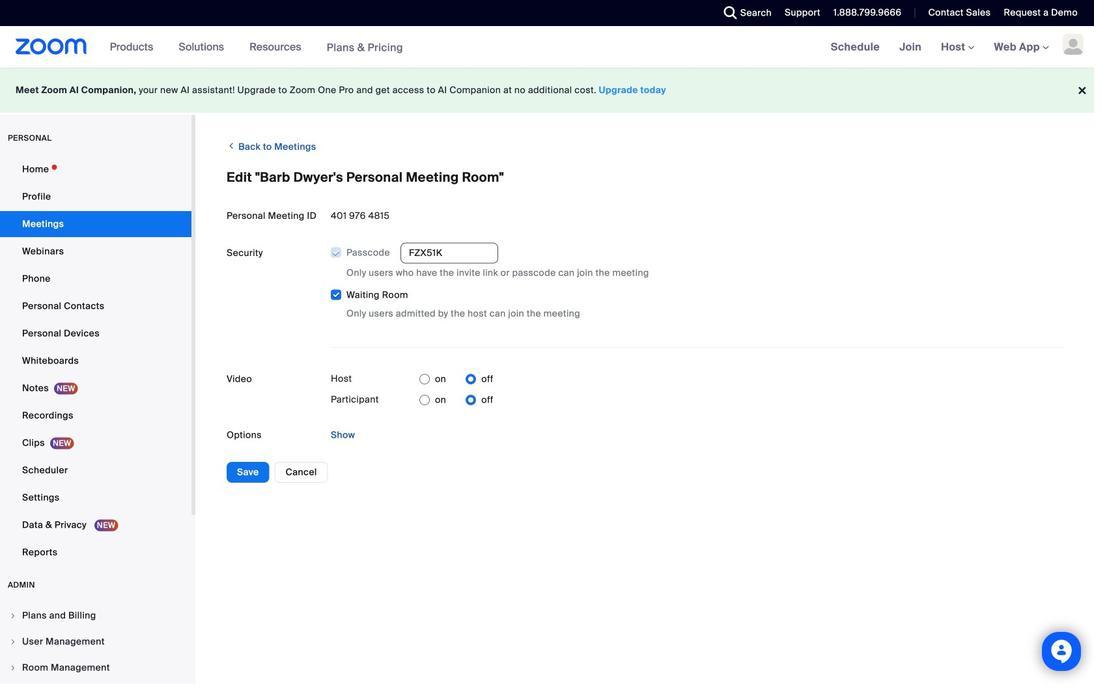 Task type: vqa. For each thing, say whether or not it's contained in the screenshot.
Profile picture
yes



Task type: locate. For each thing, give the bounding box(es) containing it.
2 menu item from the top
[[0, 630, 192, 654]]

1 vertical spatial right image
[[9, 638, 17, 646]]

profile picture image
[[1064, 34, 1085, 55]]

2 right image from the top
[[9, 638, 17, 646]]

group
[[331, 243, 1064, 321]]

1 vertical spatial menu item
[[0, 630, 192, 654]]

meetings navigation
[[822, 26, 1095, 69]]

2 option group from the top
[[420, 390, 494, 411]]

admin menu menu
[[0, 604, 192, 684]]

banner
[[0, 26, 1095, 69]]

0 vertical spatial right image
[[9, 612, 17, 620]]

menu item
[[0, 604, 192, 628], [0, 630, 192, 654], [0, 656, 192, 680]]

2 vertical spatial menu item
[[0, 656, 192, 680]]

3 menu item from the top
[[0, 656, 192, 680]]

left image
[[227, 139, 236, 153]]

option group
[[420, 369, 494, 390], [420, 390, 494, 411]]

product information navigation
[[100, 26, 413, 69]]

footer
[[0, 68, 1095, 113]]

0 vertical spatial menu item
[[0, 604, 192, 628]]

personal menu menu
[[0, 156, 192, 567]]

1 right image from the top
[[9, 612, 17, 620]]

None text field
[[401, 243, 499, 264]]

right image
[[9, 612, 17, 620], [9, 638, 17, 646]]



Task type: describe. For each thing, give the bounding box(es) containing it.
1 menu item from the top
[[0, 604, 192, 628]]

1 option group from the top
[[420, 369, 494, 390]]

right image
[[9, 664, 17, 672]]

zoom logo image
[[16, 38, 87, 55]]



